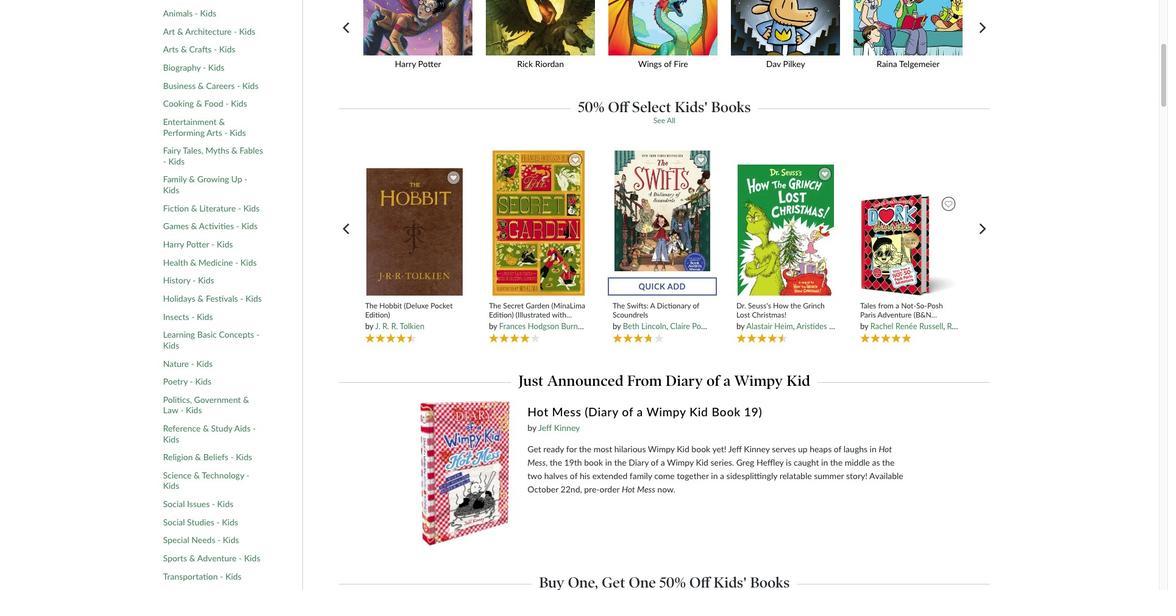 Task type: describe. For each thing, give the bounding box(es) containing it.
insects - kids
[[163, 311, 213, 322]]

literature
[[199, 203, 236, 213]]

kid down aristides
[[787, 372, 811, 390]]

- inside "politics, government & law - kids"
[[180, 405, 184, 416]]

sports & adventure - kids link
[[163, 553, 260, 564]]

1 rachel from the left
[[871, 321, 894, 331]]

a down series.
[[720, 471, 724, 481]]

history - kids
[[163, 275, 214, 286]]

edition) inside tales from a not-so-posh paris adventure (b&n exclusive edition) (dork diaries series #15)
[[892, 320, 917, 329]]

wimpy up the "come"
[[648, 444, 675, 454]]

business & careers - kids
[[163, 80, 259, 91]]

hot mess (diary of a wimpy kid book 19) link
[[528, 404, 909, 421]]

& for food
[[196, 98, 202, 109]]

off
[[608, 98, 629, 116]]

aristides
[[797, 321, 827, 331]]

the up halves
[[550, 457, 562, 468]]

- right animals
[[195, 8, 198, 18]]

holidays & festivals - kids
[[163, 293, 262, 304]]

a inside tales from a not-so-posh paris adventure (b&n exclusive edition) (dork diaries series #15)
[[896, 301, 900, 310]]

science
[[163, 470, 192, 480]]

edition) for interactive
[[489, 310, 514, 319]]

dav pilkey diary of a wimpy kid image
[[727, 0, 845, 55]]

fables
[[240, 145, 263, 156]]

& for growing
[[189, 174, 195, 184]]

rachel renée russell (illustrator) link
[[947, 321, 1060, 331]]

jeff for wimpy
[[538, 423, 552, 433]]

kids inside 'fairy tales, myths & fables - kids'
[[168, 156, 185, 166]]

dav pilkey link
[[727, 0, 850, 77]]

religion
[[163, 452, 193, 462]]

needs
[[192, 535, 215, 545]]

1 renée from the left
[[896, 321, 918, 331]]

health
[[163, 257, 188, 268]]

- right history
[[193, 275, 196, 286]]

cooking & food - kids link
[[163, 98, 247, 109]]

- right literature at the top left of page
[[238, 203, 241, 213]]

hot for (diary
[[528, 405, 549, 419]]

potter for harry potter - kids
[[186, 239, 209, 249]]

the swifts: a dictionary of scoundrels link
[[613, 301, 712, 320]]

aids
[[234, 423, 251, 434]]

family
[[630, 471, 652, 481]]

october
[[528, 484, 559, 495]]

two
[[528, 471, 542, 481]]

by rachel renée russell , rachel renée russell (illustrator)
[[860, 321, 1060, 331]]

wings of fire
[[638, 58, 688, 69]]

yet!
[[713, 444, 727, 454]]

lincoln
[[642, 321, 667, 331]]

& for literature
[[191, 203, 197, 213]]

dav pilkey
[[766, 58, 805, 69]]

art
[[163, 26, 175, 36]]

health & medicine - kids
[[163, 257, 257, 268]]

of up the "come"
[[651, 457, 659, 468]]

book
[[712, 405, 741, 419]]

learning basic concepts - kids link
[[163, 330, 264, 351]]

quick
[[639, 282, 666, 291]]

& for performing
[[219, 117, 225, 127]]

social studies - kids
[[163, 517, 238, 527]]

- right careers
[[237, 80, 240, 91]]

poetry - kids link
[[163, 376, 211, 387]]

- down "sports & adventure - kids" link on the bottom left
[[220, 571, 223, 582]]

- right "insects"
[[191, 311, 195, 322]]

& for festivals
[[198, 293, 204, 304]]

raina telgemeier image
[[850, 0, 967, 55]]

wimpy up 19)
[[735, 372, 783, 390]]

poetry - kids
[[163, 376, 211, 387]]

- inside 'fairy tales, myths & fables - kids'
[[163, 156, 166, 166]]

claire powell (illustrator) link
[[670, 321, 755, 331]]

- right studies
[[217, 517, 220, 527]]

beliefs
[[203, 452, 228, 462]]

raina telgemeier
[[877, 58, 940, 69]]

family & growing up - kids
[[163, 174, 248, 195]]

food
[[204, 98, 223, 109]]

entertainment
[[163, 117, 217, 127]]

- up transportation - kids
[[239, 553, 242, 564]]

& for architecture
[[177, 26, 183, 36]]

games & activities - kids
[[163, 221, 258, 231]]

& for activities
[[191, 221, 197, 231]]

the secret garden (minalima edition) (illustrated with interactive elements) link
[[489, 301, 588, 329]]

so-
[[917, 301, 928, 310]]

19)
[[744, 405, 763, 419]]

the hobbit (deluxe pocket edition) image
[[366, 168, 464, 297]]

wimpy inside the hot mess (diary of a wimpy kid book 19) by jeff kinney
[[647, 405, 686, 419]]

- right architecture
[[234, 26, 237, 36]]

50%
[[578, 98, 605, 116]]

concepts
[[219, 330, 254, 340]]

halves
[[544, 471, 568, 481]]

a inside the hot mess (diary of a wimpy kid book 19) by jeff kinney
[[637, 405, 643, 419]]

hot mess now.
[[622, 484, 676, 495]]

religion & beliefs - kids
[[163, 452, 252, 462]]

law
[[163, 405, 178, 416]]

heaps
[[810, 444, 832, 454]]

family
[[163, 174, 187, 184]]

claire
[[670, 321, 690, 331]]

rick riordan image
[[482, 0, 600, 55]]

hot for now.
[[622, 484, 635, 495]]

19th
[[564, 457, 582, 468]]

nature - kids
[[163, 358, 213, 369]]

crafts
[[189, 44, 212, 55]]

j.
[[375, 321, 380, 331]]

in up as
[[870, 444, 877, 454]]

frances hodgson burnett link
[[499, 321, 588, 331]]

- down crafts
[[203, 62, 206, 73]]

hodgson
[[528, 321, 559, 331]]

of inside 'the swifts: a dictionary of scoundrels by beth lincoln , claire powell (illustrator)'
[[693, 301, 700, 310]]

rick riordan
[[517, 58, 564, 69]]

the down hilarious
[[614, 457, 627, 468]]

quick add
[[639, 282, 686, 291]]

tales
[[860, 301, 877, 310]]

dav
[[766, 58, 781, 69]]

history - kids link
[[163, 275, 214, 286]]

issues
[[187, 499, 210, 509]]

harry potter - kids
[[163, 239, 233, 249]]

3 (illustrator) from the left
[[1022, 321, 1060, 331]]

fairy tales, myths & fables - kids link
[[163, 145, 264, 167]]

tolkien
[[400, 321, 425, 331]]

swifts:
[[627, 301, 649, 310]]

cooking & food - kids
[[163, 98, 247, 109]]

, right the (dork
[[944, 321, 945, 331]]

extended
[[593, 471, 628, 481]]

diary inside , the 19th book in the diary of a wimpy kid series. greg heffley is caught in the middle as the two halves of his extended family come together in a sidesplittingly relatable summer story! available october 22nd, pre-order
[[629, 457, 649, 468]]

of inside wings of fire link
[[664, 58, 672, 69]]

kinney for wimpy
[[554, 423, 580, 433]]

of left his
[[570, 471, 578, 481]]

1 russell from the left
[[920, 321, 944, 331]]

kinney for hilarious
[[744, 444, 770, 454]]

a up book
[[724, 372, 731, 390]]

- inside the learning basic concepts - kids
[[256, 330, 260, 340]]

dr. seuss's how the grinch lost christmas! image
[[737, 164, 835, 297]]

alastair
[[747, 321, 773, 331]]

nature - kids link
[[163, 358, 213, 369]]

by inside "the hobbit (deluxe pocket edition) by j. r. r. tolkien"
[[365, 321, 373, 331]]

business & careers - kids link
[[163, 80, 259, 91]]

(dork
[[919, 320, 937, 329]]

the for by
[[365, 301, 378, 310]]

the up summer
[[830, 457, 843, 468]]

festivals
[[206, 293, 238, 304]]

mess for now.
[[637, 484, 655, 495]]

alastair heim link
[[747, 321, 793, 331]]

2 renée from the left
[[973, 321, 994, 331]]

by inside the hot mess (diary of a wimpy kid book 19) by jeff kinney
[[528, 423, 537, 433]]

see all link
[[654, 116, 676, 125]]

burnett
[[561, 321, 588, 331]]

hot mess (diary of a wimpy kid book 19) by jeff kinney
[[528, 405, 763, 433]]

up
[[231, 174, 242, 184]]

2 r. from the left
[[391, 321, 398, 331]]

by frances hodgson burnett
[[489, 321, 588, 331]]

kid up the together
[[677, 444, 690, 454]]

the for (illustrated
[[489, 301, 501, 310]]

kids inside science & technology - kids
[[163, 481, 179, 491]]

in down heaps
[[821, 457, 828, 468]]

kids'
[[675, 98, 708, 116]]

& for study
[[203, 423, 209, 434]]

by down paris
[[860, 321, 869, 331]]

in down series.
[[711, 471, 718, 481]]



Task type: vqa. For each thing, say whether or not it's contained in the screenshot.
this in JAMES AND CORDELIA MUST SAVE LONDON—AND THEIR MARRIAGE—IN THIS THRILLING AND HIGHLY ANTICIPATED CONCLUSION TO THE LAST HOURS SERIES FROM THE #1
no



Task type: locate. For each thing, give the bounding box(es) containing it.
social issues - kids link
[[163, 499, 233, 510]]

& left beliefs
[[195, 452, 201, 462]]

together
[[677, 471, 709, 481]]

ready
[[544, 444, 564, 454]]

& down food
[[219, 117, 225, 127]]

& inside 'fairy tales, myths & fables - kids'
[[231, 145, 238, 156]]

- right crafts
[[214, 44, 217, 55]]

frances
[[499, 321, 526, 331]]

&
[[177, 26, 183, 36], [181, 44, 187, 55], [198, 80, 204, 91], [196, 98, 202, 109], [219, 117, 225, 127], [231, 145, 238, 156], [189, 174, 195, 184], [191, 203, 197, 213], [191, 221, 197, 231], [190, 257, 196, 268], [198, 293, 204, 304], [243, 394, 249, 405], [203, 423, 209, 434], [195, 452, 201, 462], [194, 470, 200, 480], [189, 553, 195, 564]]

potter for harry potter
[[418, 58, 441, 69]]

wings of fire link
[[604, 0, 727, 77]]

with
[[552, 310, 567, 319]]

(illustrator)
[[717, 321, 755, 331], [846, 321, 884, 331], [1022, 321, 1060, 331]]

most
[[594, 444, 612, 454]]

, down ready at the bottom left
[[546, 457, 548, 468]]

& left crafts
[[181, 44, 187, 55]]

the right as
[[882, 457, 895, 468]]

- right 'medicine'
[[235, 257, 238, 268]]

jeff for hilarious
[[729, 444, 742, 454]]

hot inside the hot mess (diary of a wimpy kid book 19) by jeff kinney
[[528, 405, 549, 419]]

- right 'technology'
[[246, 470, 250, 480]]

1 horizontal spatial (illustrator)
[[846, 321, 884, 331]]

1 vertical spatial social
[[163, 517, 185, 527]]

the inside 'the swifts: a dictionary of scoundrels by beth lincoln , claire powell (illustrator)'
[[613, 301, 625, 310]]

1 horizontal spatial kinney
[[744, 444, 770, 454]]

of up powell
[[693, 301, 700, 310]]

science & technology - kids
[[163, 470, 250, 491]]

,
[[667, 321, 668, 331], [793, 321, 795, 331], [944, 321, 945, 331], [546, 457, 548, 468]]

by up get
[[528, 423, 537, 433]]

transportation
[[163, 571, 218, 582]]

1 horizontal spatial edition)
[[489, 310, 514, 319]]

- right the activities
[[236, 221, 239, 231]]

kids inside family & growing up - kids
[[163, 185, 179, 195]]

of right heaps
[[834, 444, 842, 454]]

book inside , the 19th book in the diary of a wimpy kid series. greg heffley is caught in the middle as the two halves of his extended family come together in a sidesplittingly relatable summer story! available october 22nd, pre-order
[[584, 457, 603, 468]]

& for technology
[[194, 470, 200, 480]]

hot inside hot mess
[[879, 444, 892, 454]]

1 horizontal spatial potter
[[418, 58, 441, 69]]

a up the "come"
[[661, 457, 665, 468]]

& right games
[[191, 221, 197, 231]]

& inside reference & study aids - kids
[[203, 423, 209, 434]]

potter up health & medicine - kids
[[186, 239, 209, 249]]

, inside , the 19th book in the diary of a wimpy kid series. greg heffley is caught in the middle as the two halves of his extended family come together in a sidesplittingly relatable summer story! available october 22nd, pre-order
[[546, 457, 548, 468]]

0 horizontal spatial jeff
[[538, 423, 552, 433]]

- down games & activities - kids link
[[211, 239, 215, 249]]

0 horizontal spatial mess
[[528, 457, 546, 468]]

tales from a not-so-posh paris adventure (b&n exclusive edition) (dork diaries series #15) image
[[861, 194, 959, 297]]

diary up family
[[629, 457, 649, 468]]

2 rachel from the left
[[947, 321, 971, 331]]

0 vertical spatial book
[[692, 444, 711, 454]]

the inside "the hobbit (deluxe pocket edition) by j. r. r. tolkien"
[[365, 301, 378, 310]]

kinney up greg
[[744, 444, 770, 454]]

biography - kids link
[[163, 62, 225, 73]]

0 horizontal spatial arts
[[163, 44, 179, 55]]

-
[[195, 8, 198, 18], [234, 26, 237, 36], [214, 44, 217, 55], [203, 62, 206, 73], [237, 80, 240, 91], [226, 98, 229, 109], [224, 127, 228, 138], [163, 156, 166, 166], [244, 174, 248, 184], [238, 203, 241, 213], [236, 221, 239, 231], [211, 239, 215, 249], [235, 257, 238, 268], [193, 275, 196, 286], [240, 293, 243, 304], [191, 311, 195, 322], [256, 330, 260, 340], [191, 358, 194, 369], [190, 376, 193, 387], [180, 405, 184, 416], [253, 423, 256, 434], [231, 452, 234, 462], [246, 470, 250, 480], [212, 499, 215, 509], [217, 517, 220, 527], [218, 535, 221, 545], [239, 553, 242, 564], [220, 571, 223, 582]]

1 horizontal spatial book
[[692, 444, 711, 454]]

kid inside , the 19th book in the diary of a wimpy kid series. greg heffley is caught in the middle as the two halves of his extended family come together in a sidesplittingly relatable summer story! available october 22nd, pre-order
[[696, 457, 709, 468]]

dictionary
[[657, 301, 691, 310]]

exclusive
[[860, 320, 890, 329]]

tales from a not-so-posh paris adventure (b&n exclusive edition) (dork diaries series #15) link
[[860, 301, 960, 338]]

animals
[[163, 8, 193, 18]]

edition) inside "the hobbit (deluxe pocket edition) by j. r. r. tolkien"
[[365, 310, 390, 319]]

kinney up for
[[554, 423, 580, 433]]

1 horizontal spatial r.
[[391, 321, 398, 331]]

, down dr. seuss's how the grinch lost christmas! link
[[793, 321, 795, 331]]

of
[[664, 58, 672, 69], [693, 301, 700, 310], [707, 372, 720, 390], [622, 405, 634, 419], [834, 444, 842, 454], [651, 457, 659, 468], [570, 471, 578, 481]]

hot mess (diary of a wimpy kid book 19) image
[[420, 401, 510, 546]]

(illustrated
[[516, 310, 550, 319]]

adventure down needs
[[197, 553, 237, 564]]

social for social issues - kids
[[163, 499, 185, 509]]

available
[[870, 471, 904, 481]]

mess for (diary
[[552, 405, 582, 419]]

- right issues
[[212, 499, 215, 509]]

hot up as
[[879, 444, 892, 454]]

the up scoundrels
[[613, 301, 625, 310]]

by left "beth"
[[613, 321, 621, 331]]

1 vertical spatial jeff
[[729, 444, 742, 454]]

is
[[786, 457, 792, 468]]

0 vertical spatial social
[[163, 499, 185, 509]]

kinney inside the hot mess (diary of a wimpy kid book 19) by jeff kinney
[[554, 423, 580, 433]]

& right the science at left bottom
[[194, 470, 200, 480]]

wimpy up the together
[[667, 457, 694, 468]]

how
[[773, 301, 789, 310]]

special needs - kids link
[[163, 535, 239, 546]]

of up hot mess (diary of a wimpy kid book 19) link
[[707, 372, 720, 390]]

of inside the hot mess (diary of a wimpy kid book 19) by jeff kinney
[[622, 405, 634, 419]]

& for beliefs
[[195, 452, 201, 462]]

kid
[[787, 372, 811, 390], [690, 405, 708, 419], [677, 444, 690, 454], [696, 457, 709, 468]]

arts inside entertainment & performing arts - kids
[[207, 127, 222, 138]]

2 the from the left
[[489, 301, 501, 310]]

a
[[650, 301, 655, 310]]

mess down family
[[637, 484, 655, 495]]

harry potter - kids link
[[163, 239, 233, 250]]

by inside dr. seuss's how the grinch lost christmas! by alastair heim , aristides ruiz (illustrator)
[[737, 321, 745, 331]]

1 vertical spatial kinney
[[744, 444, 770, 454]]

hot down family
[[622, 484, 635, 495]]

potter inside the "harry potter - kids" link
[[186, 239, 209, 249]]

0 horizontal spatial renée
[[896, 321, 918, 331]]

transportation - kids link
[[163, 571, 242, 582]]

, inside dr. seuss's how the grinch lost christmas! by alastair heim , aristides ruiz (illustrator)
[[793, 321, 795, 331]]

tales,
[[183, 145, 203, 156]]

harry up the health
[[163, 239, 184, 249]]

2 horizontal spatial (illustrator)
[[1022, 321, 1060, 331]]

by left frances
[[489, 321, 497, 331]]

0 horizontal spatial diary
[[629, 457, 649, 468]]

tales from a not-so-posh paris adventure (b&n exclusive edition) (dork diaries series #15)
[[860, 301, 943, 338]]

0 horizontal spatial hot
[[528, 405, 549, 419]]

0 horizontal spatial the
[[365, 301, 378, 310]]

kids inside reference & study aids - kids
[[163, 434, 179, 444]]

by left j.
[[365, 321, 373, 331]]

(illustrator) inside dr. seuss's how the grinch lost christmas! by alastair heim , aristides ruiz (illustrator)
[[846, 321, 884, 331]]

2 horizontal spatial the
[[613, 301, 625, 310]]

1 vertical spatial arts
[[207, 127, 222, 138]]

1 vertical spatial diary
[[629, 457, 649, 468]]

0 vertical spatial kinney
[[554, 423, 580, 433]]

& left fables
[[231, 145, 238, 156]]

edition) up j.
[[365, 310, 390, 319]]

harry potter image
[[359, 0, 477, 55]]

0 vertical spatial jeff
[[538, 423, 552, 433]]

aristides ruiz (illustrator) link
[[797, 321, 884, 331]]

kid down get ready for the most hilarious wimpy kid book yet! jeff kinney serves up heaps of laughs in
[[696, 457, 709, 468]]

2 (illustrator) from the left
[[846, 321, 884, 331]]

#15)
[[906, 329, 921, 338]]

& left festivals
[[198, 293, 204, 304]]

wings of fire image
[[604, 0, 722, 55]]

government
[[194, 394, 241, 405]]

wings
[[638, 58, 662, 69]]

cooking
[[163, 98, 194, 109]]

& inside science & technology - kids
[[194, 470, 200, 480]]

fire
[[674, 58, 688, 69]]

0 vertical spatial potter
[[418, 58, 441, 69]]

, left claire
[[667, 321, 668, 331]]

mess up jeff kinney link
[[552, 405, 582, 419]]

the for scoundrels
[[613, 301, 625, 310]]

1 horizontal spatial renée
[[973, 321, 994, 331]]

0 vertical spatial diary
[[666, 372, 703, 390]]

raina
[[877, 58, 898, 69]]

0 vertical spatial harry
[[395, 58, 416, 69]]

- right concepts
[[256, 330, 260, 340]]

2 vertical spatial hot
[[622, 484, 635, 495]]

1 vertical spatial book
[[584, 457, 603, 468]]

1 vertical spatial potter
[[186, 239, 209, 249]]

0 horizontal spatial (illustrator)
[[717, 321, 755, 331]]

potter inside harry potter "link"
[[418, 58, 441, 69]]

1 vertical spatial harry
[[163, 239, 184, 249]]

- right beliefs
[[231, 452, 234, 462]]

0 horizontal spatial harry
[[163, 239, 184, 249]]

0 horizontal spatial edition)
[[365, 310, 390, 319]]

jeff up ready at the bottom left
[[538, 423, 552, 433]]

hobbit
[[380, 301, 402, 310]]

paris
[[860, 310, 876, 319]]

relatable
[[780, 471, 812, 481]]

& for medicine
[[190, 257, 196, 268]]

wimpy down just announced from diary of a wimpy kid
[[647, 405, 686, 419]]

(diary
[[585, 405, 619, 419]]

arts & crafts - kids link
[[163, 44, 235, 55]]

1 horizontal spatial adventure
[[878, 310, 912, 319]]

mess up two
[[528, 457, 546, 468]]

& left study
[[203, 423, 209, 434]]

& for adventure
[[189, 553, 195, 564]]

the right for
[[579, 444, 592, 454]]

arts up myths
[[207, 127, 222, 138]]

by inside 'the swifts: a dictionary of scoundrels by beth lincoln , claire powell (illustrator)'
[[613, 321, 621, 331]]

social studies - kids link
[[163, 517, 238, 528]]

3 the from the left
[[613, 301, 625, 310]]

fiction & literature - kids
[[163, 203, 260, 213]]

(illustrator) inside 'the swifts: a dictionary of scoundrels by beth lincoln , claire powell (illustrator)'
[[717, 321, 755, 331]]

1 horizontal spatial the
[[489, 301, 501, 310]]

kids inside "politics, government & law - kids"
[[186, 405, 202, 416]]

rick riordan link
[[482, 0, 604, 77]]

adventure inside tales from a not-so-posh paris adventure (b&n exclusive edition) (dork diaries series #15)
[[878, 310, 912, 319]]

& for careers
[[198, 80, 204, 91]]

1 horizontal spatial russell
[[996, 321, 1020, 331]]

get
[[528, 444, 541, 454]]

jeff kinney link
[[538, 423, 580, 433]]

hot up jeff kinney link
[[528, 405, 549, 419]]

1 horizontal spatial harry
[[395, 58, 416, 69]]

quick add button
[[608, 278, 717, 296]]

family & growing up - kids link
[[163, 174, 264, 195]]

- inside science & technology - kids
[[246, 470, 250, 480]]

- right aids
[[253, 423, 256, 434]]

harry inside "link"
[[395, 58, 416, 69]]

1 horizontal spatial hot
[[622, 484, 635, 495]]

& inside entertainment & performing arts - kids
[[219, 117, 225, 127]]

the hobbit (deluxe pocket edition) by j. r. r. tolkien
[[365, 301, 453, 331]]

- inside family & growing up - kids
[[244, 174, 248, 184]]

& right sports
[[189, 553, 195, 564]]

the swifts: a dictionary of scoundrels image
[[614, 150, 711, 297]]

1 vertical spatial adventure
[[197, 553, 237, 564]]

biography - kids
[[163, 62, 225, 73]]

kids inside the learning basic concepts - kids
[[163, 340, 179, 351]]

in up extended
[[605, 457, 612, 468]]

mess inside the hot mess (diary of a wimpy kid book 19) by jeff kinney
[[552, 405, 582, 419]]

kid left book
[[690, 405, 708, 419]]

0 vertical spatial mess
[[552, 405, 582, 419]]

edition) up "#15)"
[[892, 320, 917, 329]]

0 horizontal spatial book
[[584, 457, 603, 468]]

the left hobbit
[[365, 301, 378, 310]]

pilkey
[[783, 58, 805, 69]]

1 horizontal spatial mess
[[552, 405, 582, 419]]

mess
[[552, 405, 582, 419], [528, 457, 546, 468], [637, 484, 655, 495]]

kid inside the hot mess (diary of a wimpy kid book 19) by jeff kinney
[[690, 405, 708, 419]]

rachel right the (dork
[[947, 321, 971, 331]]

holidays
[[163, 293, 195, 304]]

harry for harry potter
[[395, 58, 416, 69]]

politics, government & law - kids
[[163, 394, 249, 416]]

the inside dr. seuss's how the grinch lost christmas! by alastair heim , aristides ruiz (illustrator)
[[791, 301, 801, 310]]

by down lost
[[737, 321, 745, 331]]

- right food
[[226, 98, 229, 109]]

edition) inside the secret garden (minalima edition) (illustrated with interactive elements)
[[489, 310, 514, 319]]

dr. seuss's how the grinch lost christmas! link
[[737, 301, 836, 320]]

the inside the secret garden (minalima edition) (illustrated with interactive elements)
[[489, 301, 501, 310]]

- right poetry
[[190, 376, 193, 387]]

for
[[566, 444, 577, 454]]

- down fairy
[[163, 156, 166, 166]]

1 social from the top
[[163, 499, 185, 509]]

- right needs
[[218, 535, 221, 545]]

kids inside entertainment & performing arts - kids
[[230, 127, 246, 138]]

potter
[[418, 58, 441, 69], [186, 239, 209, 249]]

0 vertical spatial hot
[[528, 405, 549, 419]]

2 vertical spatial mess
[[637, 484, 655, 495]]

kinney
[[554, 423, 580, 433], [744, 444, 770, 454]]

the secret garden (minalima edition) (illustrated with interactive elements) image
[[492, 150, 585, 297]]

mess inside hot mess
[[528, 457, 546, 468]]

1 horizontal spatial rachel
[[947, 321, 971, 331]]

select
[[632, 98, 671, 116]]

2 horizontal spatial edition)
[[892, 320, 917, 329]]

beth
[[623, 321, 640, 331]]

adventure down from
[[878, 310, 912, 319]]

& inside family & growing up - kids
[[189, 174, 195, 184]]

- inside entertainment & performing arts - kids
[[224, 127, 228, 138]]

seuss's
[[748, 301, 771, 310]]

0 horizontal spatial potter
[[186, 239, 209, 249]]

1 r. from the left
[[382, 321, 389, 331]]

1 vertical spatial mess
[[528, 457, 546, 468]]

the
[[791, 301, 801, 310], [579, 444, 592, 454], [550, 457, 562, 468], [614, 457, 627, 468], [830, 457, 843, 468], [882, 457, 895, 468]]

& right art
[[177, 26, 183, 36]]

harry for harry potter - kids
[[163, 239, 184, 249]]

special needs - kids
[[163, 535, 239, 545]]

0 vertical spatial adventure
[[878, 310, 912, 319]]

0 vertical spatial arts
[[163, 44, 179, 55]]

- right law
[[180, 405, 184, 416]]

social for social studies - kids
[[163, 517, 185, 527]]

diary right from
[[666, 372, 703, 390]]

harry potter link
[[359, 0, 482, 77]]

1 vertical spatial hot
[[879, 444, 892, 454]]

rick
[[517, 58, 533, 69]]

of right (diary at bottom right
[[622, 405, 634, 419]]

- right nature
[[191, 358, 194, 369]]

& right the health
[[190, 257, 196, 268]]

2 russell from the left
[[996, 321, 1020, 331]]

1 horizontal spatial jeff
[[729, 444, 742, 454]]

book up his
[[584, 457, 603, 468]]

performing
[[163, 127, 205, 138]]

wimpy inside , the 19th book in the diary of a wimpy kid series. greg heffley is caught in the middle as the two halves of his extended family come together in a sidesplittingly relatable summer story! available october 22nd, pre-order
[[667, 457, 694, 468]]

0 horizontal spatial russell
[[920, 321, 944, 331]]

jeff right yet!
[[729, 444, 742, 454]]

0 horizontal spatial kinney
[[554, 423, 580, 433]]

the right the how
[[791, 301, 801, 310]]

as
[[872, 457, 880, 468]]

jeff inside the hot mess (diary of a wimpy kid book 19) by jeff kinney
[[538, 423, 552, 433]]

& for crafts
[[181, 44, 187, 55]]

& inside "politics, government & law - kids"
[[243, 394, 249, 405]]

& right government
[[243, 394, 249, 405]]

1 horizontal spatial arts
[[207, 127, 222, 138]]

edition) up interactive at left bottom
[[489, 310, 514, 319]]

by
[[365, 321, 373, 331], [489, 321, 497, 331], [613, 321, 621, 331], [737, 321, 745, 331], [860, 321, 869, 331], [528, 423, 537, 433]]

0 horizontal spatial adventure
[[197, 553, 237, 564]]

- inside reference & study aids - kids
[[253, 423, 256, 434]]

social left issues
[[163, 499, 185, 509]]

edition)
[[365, 310, 390, 319], [489, 310, 514, 319], [892, 320, 917, 329]]

- up myths
[[224, 127, 228, 138]]

beth lincoln link
[[623, 321, 667, 331]]

- right festivals
[[240, 293, 243, 304]]

1 the from the left
[[365, 301, 378, 310]]

& right family
[[189, 174, 195, 184]]

sidesplittingly
[[727, 471, 778, 481]]

2 horizontal spatial mess
[[637, 484, 655, 495]]

edition) for r.
[[365, 310, 390, 319]]

2 horizontal spatial hot
[[879, 444, 892, 454]]

the swifts: a dictionary of scoundrels by beth lincoln , claire powell (illustrator)
[[613, 301, 755, 331]]

1 horizontal spatial diary
[[666, 372, 703, 390]]

arts down art
[[163, 44, 179, 55]]

1 (illustrator) from the left
[[717, 321, 755, 331]]

0 horizontal spatial r.
[[382, 321, 389, 331]]

0 horizontal spatial rachel
[[871, 321, 894, 331]]

2 social from the top
[[163, 517, 185, 527]]

series.
[[711, 457, 734, 468]]

& up "cooking & food - kids" at left top
[[198, 80, 204, 91]]

kids
[[200, 8, 216, 18], [239, 26, 255, 36], [219, 44, 235, 55], [208, 62, 225, 73], [242, 80, 259, 91], [231, 98, 247, 109], [230, 127, 246, 138], [168, 156, 185, 166], [163, 185, 179, 195], [243, 203, 260, 213], [242, 221, 258, 231], [217, 239, 233, 249], [241, 257, 257, 268], [198, 275, 214, 286], [246, 293, 262, 304], [197, 311, 213, 322], [163, 340, 179, 351], [197, 358, 213, 369], [195, 376, 211, 387], [186, 405, 202, 416], [163, 434, 179, 444], [236, 452, 252, 462], [163, 481, 179, 491], [217, 499, 233, 509], [222, 517, 238, 527], [223, 535, 239, 545], [244, 553, 260, 564], [225, 571, 242, 582]]

, inside 'the swifts: a dictionary of scoundrels by beth lincoln , claire powell (illustrator)'
[[667, 321, 668, 331]]

entertainment & performing arts - kids
[[163, 117, 246, 138]]



